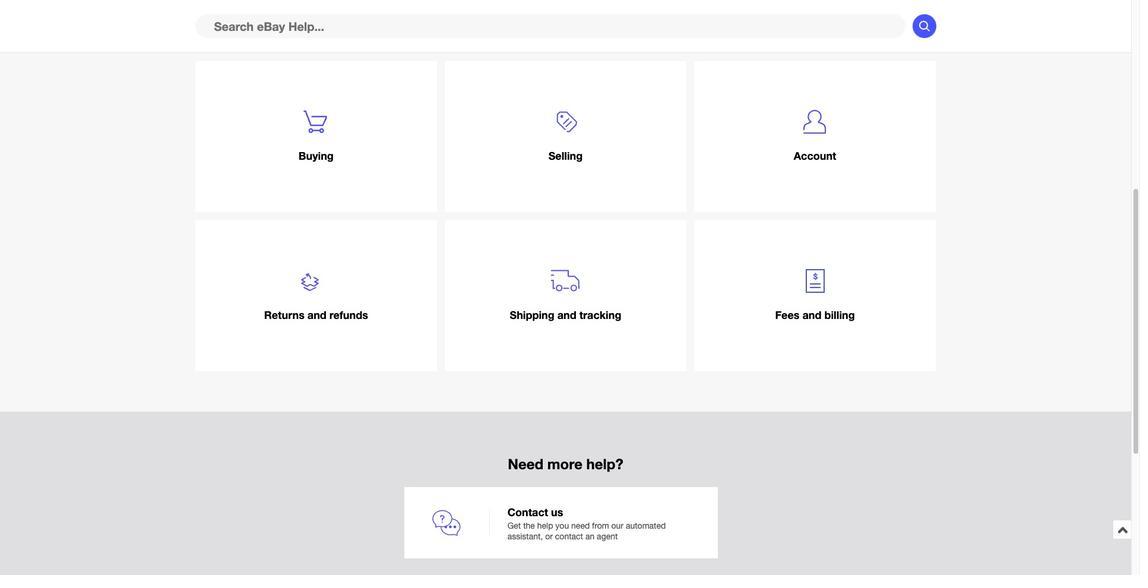 Task type: locate. For each thing, give the bounding box(es) containing it.
and left refunds at the bottom left
[[308, 308, 327, 322]]

contact
[[508, 505, 548, 518]]

us
[[551, 505, 563, 518]]

get
[[508, 521, 521, 530]]

need
[[572, 521, 590, 530]]

account link
[[694, 61, 936, 212]]

from
[[592, 521, 609, 530]]

help
[[537, 521, 553, 530]]

2 and from the left
[[558, 308, 577, 322]]

and
[[308, 308, 327, 322], [558, 308, 577, 322], [803, 308, 822, 322]]

buying link
[[195, 61, 437, 212]]

1 and from the left
[[308, 308, 327, 322]]

help
[[269, 27, 311, 49]]

shipping
[[510, 308, 555, 322]]

fees and billing link
[[694, 221, 936, 372]]

and left tracking
[[558, 308, 577, 322]]

need more help?
[[508, 456, 624, 473]]

selling link
[[445, 61, 687, 212]]

2 horizontal spatial and
[[803, 308, 822, 322]]

shipping and tracking link
[[445, 221, 687, 372]]

3 and from the left
[[803, 308, 822, 322]]

0 horizontal spatial and
[[308, 308, 327, 322]]

browse help articles
[[195, 27, 385, 49]]

and right fees
[[803, 308, 822, 322]]

tracking
[[580, 308, 622, 322]]

browse
[[195, 27, 264, 49]]

and for fees
[[803, 308, 822, 322]]

returns and refunds link
[[195, 221, 437, 372]]

an
[[586, 532, 595, 541]]

contact us get the help you need from our automated assistant, or contact an agent
[[508, 505, 666, 541]]

the
[[523, 521, 535, 530]]

returns and refunds
[[264, 308, 368, 322]]

1 horizontal spatial and
[[558, 308, 577, 322]]



Task type: describe. For each thing, give the bounding box(es) containing it.
fees and billing
[[775, 308, 855, 322]]

our
[[612, 521, 624, 530]]

more
[[548, 456, 583, 473]]

agent
[[597, 532, 618, 541]]

you
[[556, 521, 569, 530]]

refunds
[[330, 308, 368, 322]]

help?
[[587, 456, 624, 473]]

account
[[794, 149, 837, 162]]

automated
[[626, 521, 666, 530]]

assistant,
[[508, 532, 543, 541]]

shipping and tracking
[[510, 308, 622, 322]]

and for returns
[[308, 308, 327, 322]]

buying
[[299, 149, 334, 162]]

or
[[545, 532, 553, 541]]

selling
[[549, 149, 583, 162]]

fees
[[775, 308, 800, 322]]

need
[[508, 456, 544, 473]]

billing
[[825, 308, 855, 322]]

articles
[[316, 27, 385, 49]]

returns
[[264, 308, 305, 322]]

contact
[[555, 532, 583, 541]]

and for shipping
[[558, 308, 577, 322]]

Search eBay Help... text field
[[195, 14, 906, 38]]



Task type: vqa. For each thing, say whether or not it's contained in the screenshot.
Total at the bottom right of page
no



